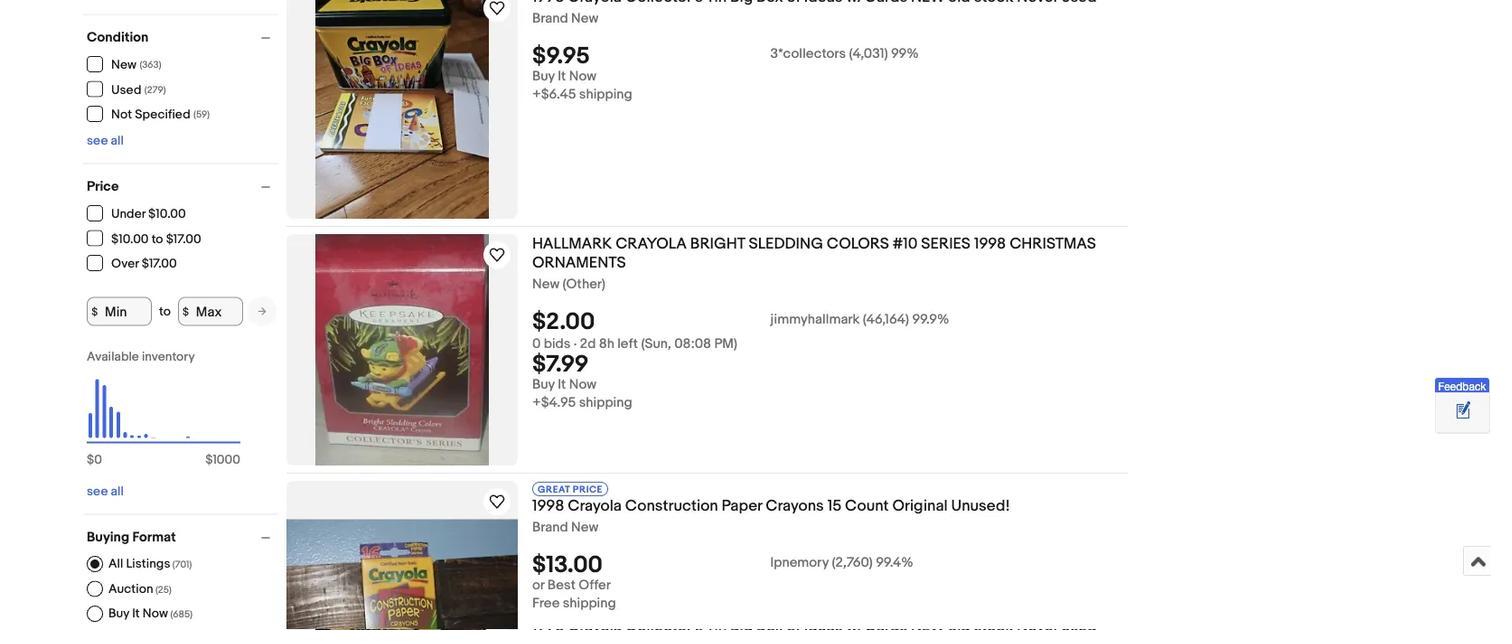 Task type: describe. For each thing, give the bounding box(es) containing it.
$13.00
[[533, 552, 603, 580]]

best
[[548, 578, 576, 594]]

08:08
[[675, 336, 712, 352]]

all for price
[[111, 484, 124, 500]]

 (701) Items text field
[[170, 559, 192, 571]]

see for condition
[[87, 133, 108, 149]]

$ up available
[[91, 305, 98, 318]]

over $17.00
[[111, 256, 177, 272]]

(701)
[[173, 559, 192, 571]]

all for condition
[[111, 133, 124, 149]]

buying format button
[[87, 529, 278, 546]]

1 vertical spatial $10.00
[[111, 231, 149, 247]]

0 inside jimmyhallmark (46,164) 99.9% 0 bids · 2d 8h left (sun, 08:08 pm) $7.99 buy it now +$4.95 shipping
[[533, 336, 541, 352]]

or
[[533, 578, 545, 594]]

(4,031)
[[849, 46, 889, 62]]

brand new
[[533, 10, 599, 27]]

listings
[[126, 556, 170, 572]]

8h
[[599, 336, 615, 352]]

colors
[[827, 234, 890, 253]]

lpnemory
[[771, 555, 829, 571]]

new inside great price 1998 crayola construction paper crayons 15 count original unused! brand new
[[571, 519, 599, 536]]

auction (25)
[[109, 581, 172, 597]]

great price button
[[533, 481, 608, 496]]

see for price
[[87, 484, 108, 500]]

not specified (59)
[[111, 107, 210, 123]]

price
[[87, 179, 119, 195]]

shipping for $13.00
[[563, 596, 616, 612]]

jimmyhallmark
[[771, 312, 860, 328]]

see all for price
[[87, 484, 124, 500]]

count
[[845, 496, 889, 515]]

1 vertical spatial $17.00
[[142, 256, 177, 272]]

price
[[573, 484, 603, 496]]

$10.00 to $17.00
[[111, 231, 201, 247]]

ornaments
[[533, 253, 626, 272]]

used (279)
[[111, 82, 166, 98]]

series
[[922, 234, 971, 253]]

available inventory
[[87, 349, 195, 365]]

inventory
[[142, 349, 195, 365]]

$7.99
[[533, 351, 589, 379]]

1998 crayola construction paper crayons 15 count original unused! image
[[287, 520, 518, 630]]

(685)
[[170, 609, 193, 621]]

 (25) Items text field
[[153, 584, 172, 596]]

free
[[533, 596, 560, 612]]

(25)
[[155, 584, 172, 596]]

see all for condition
[[87, 133, 124, 149]]

unused!
[[952, 496, 1011, 515]]

(279)
[[145, 84, 166, 96]]

1998 crayola construction paper crayons 15 count original unused! heading
[[533, 496, 1011, 515]]

new (363)
[[111, 57, 161, 73]]

hallmark crayola bright sledding colors #10 series 1998 christmas ornaments new (other)
[[533, 234, 1097, 293]]

$10.00 to $17.00 link
[[87, 230, 202, 247]]

3*collectors
[[771, 46, 846, 62]]

bright
[[691, 234, 746, 253]]

hallmark crayola bright sledding colors #10 series 1998 christmas ornaments link
[[533, 234, 1128, 276]]

(2,760)
[[832, 555, 873, 571]]

all
[[109, 556, 123, 572]]

·
[[574, 336, 577, 352]]

see all button for price
[[87, 484, 124, 500]]

hallmark
[[533, 234, 612, 253]]

1998 crayola construction paper crayons 15 count original unused! link
[[533, 496, 1128, 519]]

condition
[[87, 29, 149, 46]]

99%
[[892, 46, 919, 62]]

$9.95
[[533, 43, 590, 71]]

3*collectors (4,031) 99% buy it now +$6.45 shipping
[[533, 46, 919, 103]]

shipping inside jimmyhallmark (46,164) 99.9% 0 bids · 2d 8h left (sun, 08:08 pm) $7.99 buy it now +$4.95 shipping
[[579, 395, 633, 411]]

2 vertical spatial buy
[[109, 606, 129, 621]]

$ up "buying"
[[87, 453, 94, 468]]

(363)
[[140, 59, 161, 71]]

(46,164)
[[863, 312, 910, 328]]

great
[[538, 484, 571, 496]]

0 vertical spatial $10.00
[[148, 207, 186, 222]]

under $10.00
[[111, 207, 186, 222]]

crayola
[[568, 496, 622, 515]]

it inside jimmyhallmark (46,164) 99.9% 0 bids · 2d 8h left (sun, 08:08 pm) $7.99 buy it now +$4.95 shipping
[[558, 377, 566, 393]]

under $10.00 link
[[87, 205, 187, 222]]

christmas
[[1010, 234, 1097, 253]]

99.4%
[[876, 555, 914, 571]]

all listings (701)
[[109, 556, 192, 572]]

Maximum Value in $ text field
[[178, 297, 243, 326]]

offer
[[579, 578, 611, 594]]

over
[[111, 256, 139, 272]]

$ up buying format dropdown button
[[205, 453, 213, 468]]

construction
[[626, 496, 719, 515]]

$2.00
[[533, 309, 595, 337]]



Task type: vqa. For each thing, say whether or not it's contained in the screenshot.


Task type: locate. For each thing, give the bounding box(es) containing it.
1 vertical spatial 1998
[[533, 496, 565, 515]]

$ 0
[[87, 453, 102, 468]]

graph of available inventory between $0 and $1000+ image
[[87, 349, 241, 477]]

2 vertical spatial shipping
[[563, 596, 616, 612]]

buy up +$6.45
[[533, 68, 555, 85]]

feedback
[[1439, 380, 1487, 393]]

1 horizontal spatial 1998
[[975, 234, 1007, 253]]

1 see from the top
[[87, 133, 108, 149]]

to inside the $10.00 to $17.00 link
[[152, 231, 163, 247]]

1 see all button from the top
[[87, 133, 124, 149]]

shipping inside lpnemory (2,760) 99.4% or best offer free shipping
[[563, 596, 616, 612]]

1000
[[213, 453, 241, 468]]

see all button for condition
[[87, 133, 124, 149]]

2 vertical spatial it
[[132, 606, 140, 621]]

jimmyhallmark (46,164) 99.9% 0 bids · 2d 8h left (sun, 08:08 pm) $7.99 buy it now +$4.95 shipping
[[533, 312, 950, 411]]

0 vertical spatial all
[[111, 133, 124, 149]]

99.9%
[[913, 312, 950, 328]]

hallmark crayola bright sledding colors #10 series 1998 christmas ornaments image
[[316, 234, 489, 466]]

15
[[828, 496, 842, 515]]

auction
[[109, 581, 153, 597]]

crayons
[[766, 496, 824, 515]]

0 vertical spatial see all button
[[87, 133, 124, 149]]

0 vertical spatial $17.00
[[166, 231, 201, 247]]

pm)
[[715, 336, 738, 352]]

see up the price
[[87, 133, 108, 149]]

over $17.00 link
[[87, 255, 178, 272]]

+$4.95
[[533, 395, 576, 411]]

2 see all from the top
[[87, 484, 124, 500]]

specified
[[135, 107, 190, 123]]

0 vertical spatial see all
[[87, 133, 124, 149]]

buy inside jimmyhallmark (46,164) 99.9% 0 bids · 2d 8h left (sun, 08:08 pm) $7.99 buy it now +$4.95 shipping
[[533, 377, 555, 393]]

new down crayola at the bottom left of the page
[[571, 519, 599, 536]]

buy inside 3*collectors (4,031) 99% buy it now +$6.45 shipping
[[533, 68, 555, 85]]

format
[[132, 529, 176, 546]]

0 vertical spatial to
[[152, 231, 163, 247]]

buy it now (685)
[[109, 606, 193, 621]]

great price 1998 crayola construction paper crayons 15 count original unused! brand new
[[533, 484, 1011, 536]]

1998 inside hallmark crayola bright sledding colors #10 series 1998 christmas ornaments new (other)
[[975, 234, 1007, 253]]

0 vertical spatial see
[[87, 133, 108, 149]]

1 vertical spatial see all
[[87, 484, 124, 500]]

shipping right the +$4.95
[[579, 395, 633, 411]]

0 vertical spatial brand
[[533, 10, 568, 27]]

used
[[111, 82, 141, 98]]

sledding
[[749, 234, 824, 253]]

1998
[[975, 234, 1007, 253], [533, 496, 565, 515]]

condition button
[[87, 29, 278, 46]]

1998 right "series"
[[975, 234, 1007, 253]]

it
[[558, 68, 566, 85], [558, 377, 566, 393], [132, 606, 140, 621]]

brand
[[533, 10, 568, 27], [533, 519, 568, 536]]

1 see all from the top
[[87, 133, 124, 149]]

see down $ 0
[[87, 484, 108, 500]]

not
[[111, 107, 132, 123]]

$10.00 up over $17.00 link
[[111, 231, 149, 247]]

bids
[[544, 336, 571, 352]]

1 vertical spatial to
[[159, 304, 171, 319]]

0 up "buying"
[[94, 453, 102, 468]]

now up the +$4.95
[[569, 377, 597, 393]]

$ up inventory
[[183, 305, 189, 318]]

now down (25) text box
[[143, 606, 168, 621]]

$17.00 down under $10.00
[[166, 231, 201, 247]]

0 left bids
[[533, 336, 541, 352]]

0
[[533, 336, 541, 352], [94, 453, 102, 468]]

1998 down great at the left
[[533, 496, 565, 515]]

$17.00 down the $10.00 to $17.00
[[142, 256, 177, 272]]

+$6.45
[[533, 87, 576, 103]]

0 horizontal spatial 1998
[[533, 496, 565, 515]]

it up the +$4.95
[[558, 377, 566, 393]]

see all down not
[[87, 133, 124, 149]]

lpnemory (2,760) 99.4% or best offer free shipping
[[533, 555, 914, 612]]

see all
[[87, 133, 124, 149], [87, 484, 124, 500]]

2 vertical spatial now
[[143, 606, 168, 621]]

crayola
[[616, 234, 687, 253]]

to down under $10.00
[[152, 231, 163, 247]]

0 vertical spatial buy
[[533, 68, 555, 85]]

available
[[87, 349, 139, 365]]

new up used at the top
[[111, 57, 137, 73]]

Minimum Value in $ text field
[[87, 297, 152, 326]]

$17.00
[[166, 231, 201, 247], [142, 256, 177, 272]]

price button
[[87, 179, 278, 195]]

heading
[[533, 0, 1098, 6]]

left
[[618, 336, 638, 352]]

2d
[[580, 336, 596, 352]]

shipping inside 3*collectors (4,031) 99% buy it now +$6.45 shipping
[[579, 87, 633, 103]]

1 vertical spatial brand
[[533, 519, 568, 536]]

0 horizontal spatial 0
[[94, 453, 102, 468]]

1998 inside great price 1998 crayola construction paper crayons 15 count original unused! brand new
[[533, 496, 565, 515]]

see all button down $ 0
[[87, 484, 124, 500]]

(59)
[[194, 109, 210, 121]]

shipping
[[579, 87, 633, 103], [579, 395, 633, 411], [563, 596, 616, 612]]

it up +$6.45
[[558, 68, 566, 85]]

new up $9.95
[[571, 10, 599, 27]]

new inside hallmark crayola bright sledding colors #10 series 1998 christmas ornaments new (other)
[[533, 276, 560, 293]]

1 vertical spatial shipping
[[579, 395, 633, 411]]

1 vertical spatial buy
[[533, 377, 555, 393]]

$10.00 up the $10.00 to $17.00
[[148, 207, 186, 222]]

0 vertical spatial 0
[[533, 336, 541, 352]]

1 vertical spatial now
[[569, 377, 597, 393]]

 (685) Items text field
[[168, 609, 193, 621]]

brand inside great price 1998 crayola construction paper crayons 15 count original unused! brand new
[[533, 519, 568, 536]]

0 vertical spatial now
[[569, 68, 597, 85]]

1 vertical spatial it
[[558, 377, 566, 393]]

1 all from the top
[[111, 133, 124, 149]]

1 vertical spatial see all button
[[87, 484, 124, 500]]

hallmark crayola bright sledding colors #10 series 1998 christmas ornaments heading
[[533, 234, 1097, 272]]

brand up $9.95
[[533, 10, 568, 27]]

see all down $ 0
[[87, 484, 124, 500]]

shipping right +$6.45
[[579, 87, 633, 103]]

1 vertical spatial all
[[111, 484, 124, 500]]

buy up the +$4.95
[[533, 377, 555, 393]]

1 brand from the top
[[533, 10, 568, 27]]

brand down great at the left
[[533, 519, 568, 536]]

2 brand from the top
[[533, 519, 568, 536]]

see all button
[[87, 133, 124, 149], [87, 484, 124, 500]]

now inside 3*collectors (4,031) 99% buy it now +$6.45 shipping
[[569, 68, 597, 85]]

it down auction (25)
[[132, 606, 140, 621]]

paper
[[722, 496, 763, 515]]

0 vertical spatial shipping
[[579, 87, 633, 103]]

all up "buying"
[[111, 484, 124, 500]]

1 horizontal spatial 0
[[533, 336, 541, 352]]

shipping down offer
[[563, 596, 616, 612]]

it inside 3*collectors (4,031) 99% buy it now +$6.45 shipping
[[558, 68, 566, 85]]

buying
[[87, 529, 129, 546]]

to right minimum value in $ text box
[[159, 304, 171, 319]]

now up +$6.45
[[569, 68, 597, 85]]

to
[[152, 231, 163, 247], [159, 304, 171, 319]]

0 vertical spatial it
[[558, 68, 566, 85]]

original
[[893, 496, 948, 515]]

0 inside image
[[94, 453, 102, 468]]

buying format
[[87, 529, 176, 546]]

$ 1000
[[205, 453, 241, 468]]

1998 crayola collector's tin big box of ideas w/cards new old stock never used image
[[316, 0, 489, 219]]

2 all from the top
[[111, 484, 124, 500]]

#10
[[893, 234, 918, 253]]

shipping for $9.95
[[579, 87, 633, 103]]

2 see all button from the top
[[87, 484, 124, 500]]

new left (other)
[[533, 276, 560, 293]]

(sun,
[[641, 336, 672, 352]]

1 vertical spatial 0
[[94, 453, 102, 468]]

0 vertical spatial 1998
[[975, 234, 1007, 253]]

under
[[111, 207, 146, 222]]

buy down "auction"
[[109, 606, 129, 621]]

see
[[87, 133, 108, 149], [87, 484, 108, 500]]

new
[[571, 10, 599, 27], [111, 57, 137, 73], [533, 276, 560, 293], [571, 519, 599, 536]]

1 vertical spatial see
[[87, 484, 108, 500]]

now inside jimmyhallmark (46,164) 99.9% 0 bids · 2d 8h left (sun, 08:08 pm) $7.99 buy it now +$4.95 shipping
[[569, 377, 597, 393]]

see all button down not
[[87, 133, 124, 149]]

now
[[569, 68, 597, 85], [569, 377, 597, 393], [143, 606, 168, 621]]

all
[[111, 133, 124, 149], [111, 484, 124, 500]]

(other)
[[563, 276, 606, 293]]

all down not
[[111, 133, 124, 149]]

$10.00
[[148, 207, 186, 222], [111, 231, 149, 247]]

2 see from the top
[[87, 484, 108, 500]]



